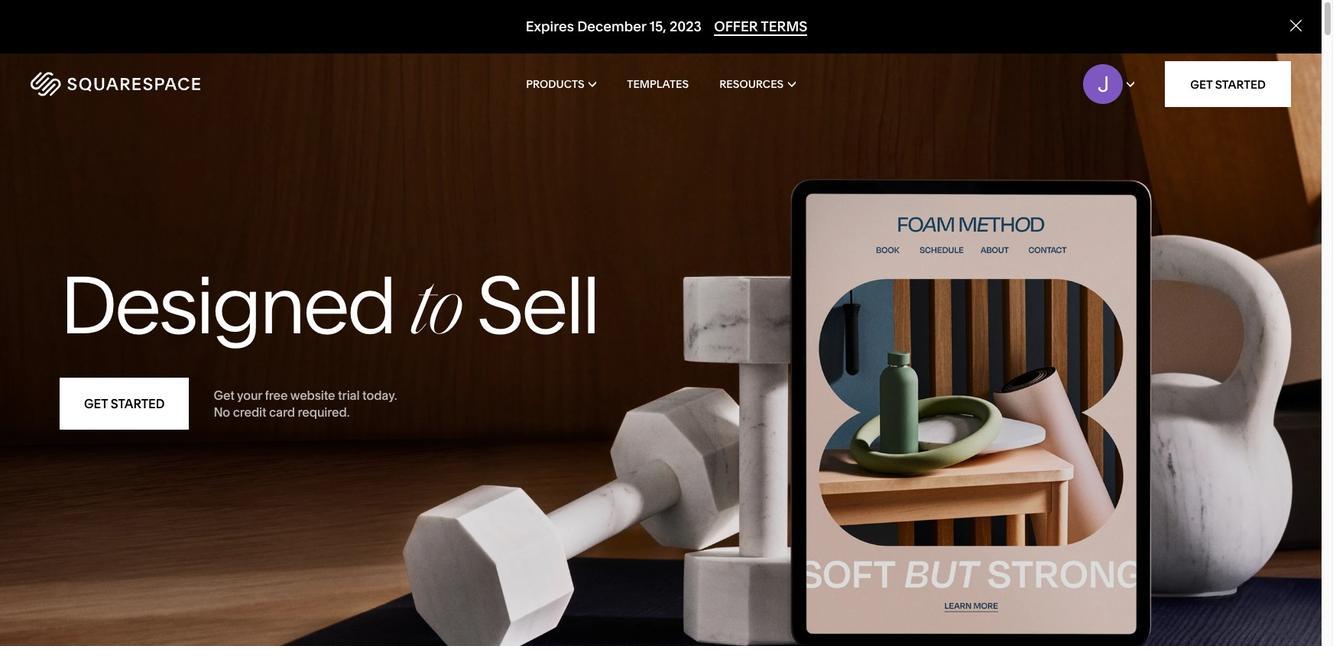 Task type: locate. For each thing, give the bounding box(es) containing it.
0 horizontal spatial get started link
[[60, 378, 189, 430]]

required.
[[298, 405, 350, 420]]

0 vertical spatial get started link
[[1166, 61, 1292, 107]]

december
[[577, 18, 647, 35]]

terms
[[761, 18, 808, 35]]

free
[[265, 387, 288, 403]]

website
[[290, 387, 335, 403]]

get
[[1191, 77, 1213, 91], [214, 387, 235, 403], [84, 396, 108, 411]]

sell
[[477, 257, 598, 353]]

1 horizontal spatial get
[[214, 387, 235, 403]]

get started
[[1191, 77, 1266, 91], [84, 396, 165, 411]]

1 vertical spatial get started link
[[60, 378, 189, 430]]

your
[[237, 387, 262, 403]]

1 horizontal spatial started
[[1216, 77, 1266, 91]]

1 horizontal spatial get started link
[[1166, 61, 1292, 107]]

get inside get your free website trial today. no credit card required.
[[214, 387, 235, 403]]

started for the topmost get started link
[[1216, 77, 1266, 91]]

started
[[1216, 77, 1266, 91], [111, 396, 165, 411]]

2 horizontal spatial get
[[1191, 77, 1213, 91]]

0 vertical spatial started
[[1216, 77, 1266, 91]]

0 horizontal spatial started
[[111, 396, 165, 411]]

offer terms
[[714, 18, 808, 35]]

credit
[[233, 405, 267, 420]]

0 horizontal spatial get started
[[84, 396, 165, 411]]

started for get started link to the left
[[111, 396, 165, 411]]

get started link
[[1166, 61, 1292, 107], [60, 378, 189, 430]]

expires december 15, 2023
[[526, 18, 702, 35]]

no
[[214, 405, 230, 420]]

1 vertical spatial started
[[111, 396, 165, 411]]

1 horizontal spatial get started
[[1191, 77, 1266, 91]]

designed to sell
[[60, 257, 598, 353]]

designed
[[60, 257, 395, 353]]



Task type: describe. For each thing, give the bounding box(es) containing it.
squarespace logo link
[[31, 72, 283, 96]]

squarespace logo image
[[31, 72, 200, 96]]

1 vertical spatial get started
[[84, 396, 165, 411]]

0 vertical spatial get started
[[1191, 77, 1266, 91]]

resources button
[[720, 54, 796, 115]]

offer
[[714, 18, 758, 35]]

2023
[[670, 18, 702, 35]]

15,
[[650, 18, 667, 35]]

get your free website trial today. no credit card required.
[[214, 387, 397, 420]]

templates
[[627, 77, 689, 91]]

today.
[[363, 387, 397, 403]]

offer terms link
[[714, 18, 808, 36]]

products
[[526, 77, 585, 91]]

templates link
[[627, 54, 689, 115]]

card
[[269, 405, 295, 420]]

expires
[[526, 18, 574, 35]]

products button
[[526, 54, 597, 115]]

trial
[[338, 387, 360, 403]]

to
[[411, 274, 461, 353]]

resources
[[720, 77, 784, 91]]

0 horizontal spatial get
[[84, 396, 108, 411]]



Task type: vqa. For each thing, say whether or not it's contained in the screenshot.
Required.
yes



